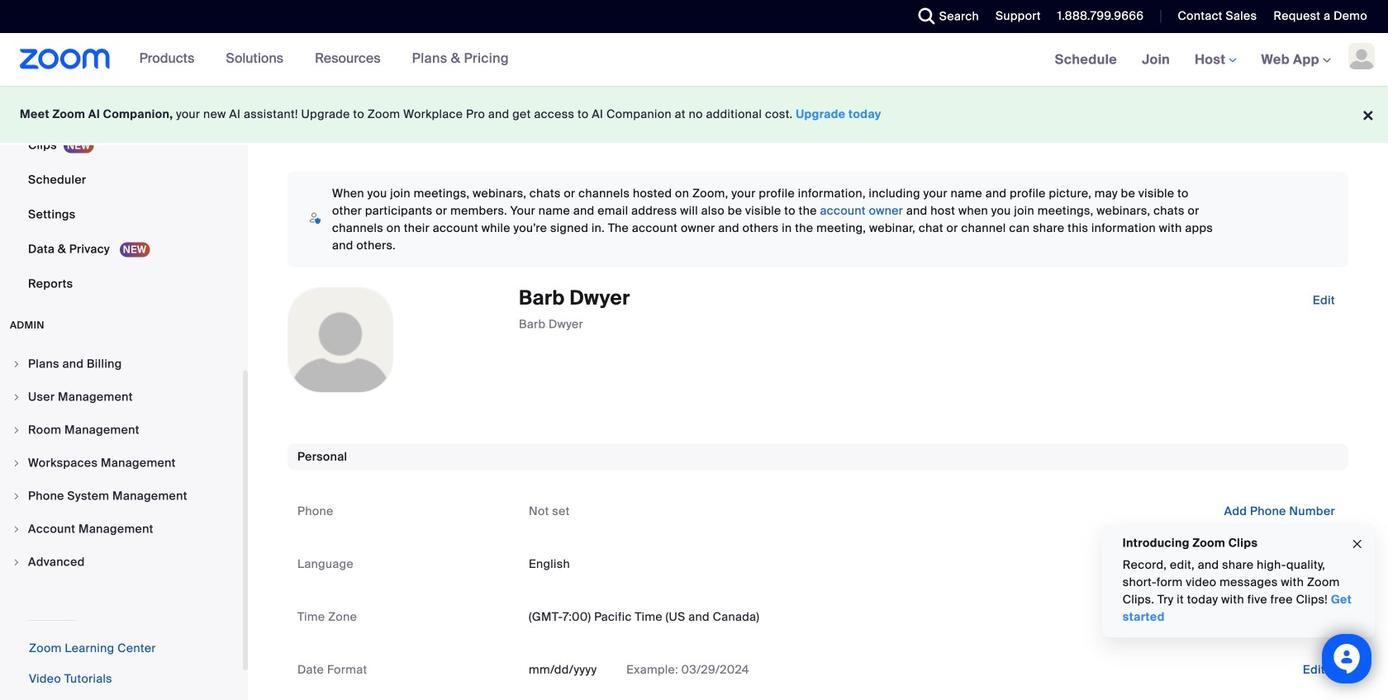 Task type: vqa. For each thing, say whether or not it's contained in the screenshot.
of-
no



Task type: describe. For each thing, give the bounding box(es) containing it.
2 right image from the top
[[12, 426, 21, 436]]

product information navigation
[[127, 33, 521, 86]]

3 right image from the top
[[12, 558, 21, 568]]

personal menu menu
[[0, 0, 243, 303]]

1 right image from the top
[[12, 393, 21, 403]]

3 right image from the top
[[12, 459, 21, 469]]

close image
[[1351, 535, 1365, 554]]

4 menu item from the top
[[0, 448, 243, 479]]

1 menu item from the top
[[0, 349, 243, 380]]

user photo image
[[288, 288, 393, 393]]

6 menu item from the top
[[0, 514, 243, 546]]

admin menu menu
[[0, 349, 243, 580]]

edit user photo image
[[327, 333, 354, 348]]

5 menu item from the top
[[0, 481, 243, 512]]

3 menu item from the top
[[0, 415, 243, 446]]

side navigation navigation
[[0, 0, 248, 701]]



Task type: locate. For each thing, give the bounding box(es) containing it.
2 vertical spatial right image
[[12, 558, 21, 568]]

7 menu item from the top
[[0, 547, 243, 579]]

right image
[[12, 360, 21, 369], [12, 426, 21, 436], [12, 459, 21, 469], [12, 525, 21, 535]]

1 vertical spatial right image
[[12, 492, 21, 502]]

4 right image from the top
[[12, 525, 21, 535]]

zoom logo image
[[20, 49, 110, 69]]

right image
[[12, 393, 21, 403], [12, 492, 21, 502], [12, 558, 21, 568]]

2 right image from the top
[[12, 492, 21, 502]]

menu item
[[0, 349, 243, 380], [0, 382, 243, 413], [0, 415, 243, 446], [0, 448, 243, 479], [0, 481, 243, 512], [0, 514, 243, 546], [0, 547, 243, 579]]

2 menu item from the top
[[0, 382, 243, 413]]

footer
[[0, 86, 1389, 143]]

profile picture image
[[1349, 43, 1375, 69]]

meetings navigation
[[1043, 33, 1389, 87]]

1 right image from the top
[[12, 360, 21, 369]]

0 vertical spatial right image
[[12, 393, 21, 403]]

banner
[[0, 33, 1389, 87]]



